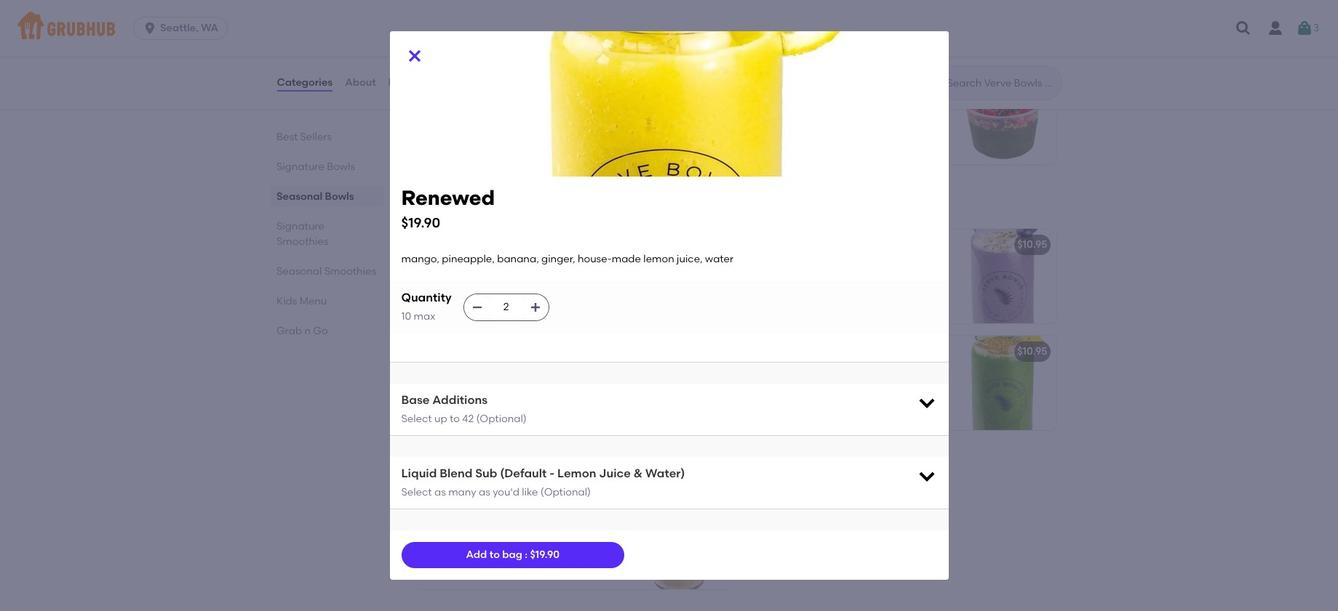Task type: describe. For each thing, give the bounding box(es) containing it.
blue protein image
[[947, 229, 1056, 324]]

avocado,
[[876, 100, 923, 113]]

peanut inside * performance * banana, blueberry, choice of protein powder, peanut butter, oats, house-made almond milk
[[878, 274, 914, 287]]

svg image inside main navigation navigation
[[1235, 20, 1252, 37]]

seattle, wa button
[[133, 17, 234, 40]]

of inside * performance * banana, choice of protein powder, peanut butter, house-made almond milk
[[586, 259, 596, 272]]

mango, pineapple, banana, ginger, house-made lemon juice, water inside mango, pineapple, banana, ginger, house-made lemon juice, water "button"
[[425, 366, 599, 394]]

made inside * performance * banana, blueberry, choice of protein powder, peanut butter, oats, house-made almond milk
[[846, 289, 876, 301]]

Search Verve Bowls - Capitol Hill search field
[[946, 76, 1057, 90]]

$14.50 +
[[1013, 80, 1050, 92]]

nibs.
[[873, 159, 896, 172]]

0 vertical spatial and
[[797, 130, 817, 142]]

uncrustabowl image
[[621, 70, 730, 165]]

0 horizontal spatial with
[[816, 144, 836, 157]]

made inside the mango, pineapple, banana, ginger, house-made lemon juice, water
[[459, 381, 488, 394]]

$19.90 inside renewed $19.90
[[401, 215, 440, 231]]

0 vertical spatial ginger,
[[541, 253, 575, 266]]

house- inside the mango, pineapple, banana, ginger, house-made lemon juice, water
[[425, 381, 459, 394]]

+ for $13.50 +
[[718, 80, 724, 92]]

1 * from the left
[[425, 259, 429, 272]]

max
[[414, 311, 435, 323]]

wa
[[201, 22, 218, 34]]

sorbet
[[776, 100, 807, 113]]

renewed
[[401, 186, 495, 210]]

pineapple, down recovery
[[442, 253, 495, 266]]

(optional) inside base additions select up to 42 (optional)
[[476, 413, 527, 425]]

to inside base additions select up to 42 (optional)
[[450, 413, 460, 425]]

seattle,
[[160, 22, 199, 34]]

lemon
[[557, 467, 596, 481]]

base
[[401, 394, 430, 408]]

renewed image
[[621, 336, 730, 431]]

(default
[[500, 467, 547, 481]]

mango, pineapple, banana, ginger, house-made lemon juice, water button
[[416, 336, 730, 431]]

granola,
[[879, 144, 921, 157]]

+ for $14.50 +
[[1044, 80, 1050, 92]]

bee green image
[[947, 336, 1056, 431]]

svg image for seattle, wa
[[143, 21, 157, 36]]

categories button
[[276, 57, 333, 109]]

$10.95 for mango, pineapple, banana, ginger, house-made lemon juice, water
[[1017, 346, 1047, 358]]

house- inside * performance * banana, blueberry, choice of protein powder, peanut butter, oats, house-made almond milk
[[812, 289, 846, 301]]

1 vertical spatial seasonal smoothies
[[413, 462, 567, 480]]

up
[[434, 413, 447, 425]]

2 * from the left
[[499, 259, 503, 272]]

-
[[550, 467, 555, 481]]

green
[[865, 115, 893, 127]]

pineapple, for bee green image
[[791, 366, 844, 379]]

kale, inside mango, pineapple, spinach, kale, ginger, bee pollen, house-made lemon juice, water
[[891, 366, 914, 379]]

0 vertical spatial bowls
[[487, 36, 532, 54]]

42
[[462, 413, 474, 425]]

renewed $19.90
[[401, 186, 495, 231]]

kale yeah image
[[947, 70, 1056, 165]]

liquid
[[401, 467, 437, 481]]

go
[[313, 325, 328, 338]]

0 vertical spatial mango, pineapple, banana, ginger, house-made lemon juice, water
[[401, 253, 734, 266]]

2 vertical spatial bowls
[[325, 191, 354, 203]]

spirulina,
[[751, 130, 795, 142]]

lemon inside the mango, pineapple, banana, ginger, house-made lemon juice, water
[[490, 381, 521, 394]]

* performance * banana, choice of protein powder, peanut butter, house-made almond milk
[[425, 259, 596, 301]]

blended
[[810, 100, 851, 113]]

açai
[[751, 100, 773, 113]]

main navigation navigation
[[0, 0, 1338, 57]]

water)
[[645, 467, 685, 481]]

chagaccino smoothie
[[425, 505, 537, 518]]

about
[[345, 76, 376, 89]]

* performance * banana, blueberry, choice of protein powder, peanut butter, oats, house-made almond milk
[[751, 259, 925, 316]]

peanut inside * performance * banana, choice of protein powder, peanut butter, house-made almond milk
[[504, 274, 540, 287]]

açai sorbet blended with avocado, banana, spinach, kale, green spirulina, and house-made almond milk. topped with organic granola, strawberries, and cacao nibs.
[[751, 100, 923, 172]]

milk.
[[751, 144, 773, 157]]

many
[[448, 486, 476, 499]]

mango, for bee green image
[[751, 366, 789, 379]]

you'd
[[493, 486, 519, 499]]

house- inside * performance * banana, choice of protein powder, peanut butter, house-made almond milk
[[425, 289, 459, 301]]

n
[[304, 325, 310, 338]]

bag
[[502, 549, 522, 562]]

milk inside * performance * banana, choice of protein powder, peanut butter, house-made almond milk
[[531, 289, 551, 301]]

cacao
[[839, 159, 870, 172]]

yeah
[[775, 80, 800, 92]]

:
[[525, 549, 528, 562]]

additions
[[432, 394, 488, 408]]

reviews
[[388, 76, 429, 89]]

milk inside * performance * banana, blueberry, choice of protein powder, peanut butter, oats, house-made almond milk
[[751, 304, 771, 316]]

add
[[466, 549, 487, 562]]

1 horizontal spatial water
[[705, 253, 734, 266]]

base additions select up to 42 (optional)
[[401, 394, 527, 425]]

kids menu
[[276, 295, 327, 308]]

4 * from the left
[[825, 259, 829, 272]]

3 button
[[1296, 15, 1319, 41]]

signature bowls
[[276, 161, 355, 173]]

mango, pineapple, spinach, kale, ginger, bee pollen, house-made lemon juice, water
[[751, 366, 914, 408]]

0 vertical spatial signature
[[276, 161, 324, 173]]

choice inside * performance * banana, choice of protein powder, peanut butter, house-made almond milk
[[550, 259, 583, 272]]

banana, inside * performance * banana, choice of protein powder, peanut butter, house-made almond milk
[[506, 259, 548, 272]]

3
[[1313, 22, 1319, 34]]

kale, inside açai sorbet blended with avocado, banana, spinach, kale, green spirulina, and house-made almond milk. topped with organic granola, strawberries, and cacao nibs.
[[839, 115, 862, 127]]

1 as from the left
[[434, 486, 446, 499]]

svg image for 3
[[1296, 20, 1313, 37]]

pollen,
[[808, 381, 841, 394]]

of inside * performance * banana, blueberry, choice of protein powder, peanut butter, oats, house-made almond milk
[[786, 274, 796, 287]]

water inside the mango, pineapple, banana, ginger, house-made lemon juice, water
[[552, 381, 581, 394]]

best
[[276, 131, 297, 143]]



Task type: locate. For each thing, give the bounding box(es) containing it.
seasonal
[[413, 36, 483, 54], [276, 191, 322, 203], [276, 266, 322, 278], [413, 462, 483, 480]]

1 vertical spatial of
[[786, 274, 796, 287]]

0 horizontal spatial seasonal smoothies
[[276, 266, 376, 278]]

seattle, wa
[[160, 22, 218, 34]]

1 vertical spatial $19.90
[[530, 549, 560, 562]]

select
[[401, 413, 432, 425], [401, 486, 432, 499]]

made inside * performance * banana, choice of protein powder, peanut butter, house-made almond milk
[[459, 289, 488, 301]]

2 select from the top
[[401, 486, 432, 499]]

peanut down blueberry,
[[878, 274, 914, 287]]

protein
[[425, 274, 460, 287], [799, 274, 834, 287]]

as
[[434, 486, 446, 499], [479, 486, 490, 499]]

banana, inside * performance * banana, blueberry, choice of protein powder, peanut butter, oats, house-made almond milk
[[832, 259, 874, 272]]

spinach,
[[795, 115, 837, 127], [846, 366, 888, 379]]

quantity
[[401, 291, 452, 305]]

almond inside açai sorbet blended with avocado, banana, spinach, kale, green spirulina, and house-made almond milk. topped with organic granola, strawberries, and cacao nibs.
[[885, 130, 923, 142]]

reviews button
[[388, 57, 430, 109]]

2 horizontal spatial water
[[812, 396, 841, 408]]

signature
[[276, 161, 324, 173], [413, 195, 488, 213], [276, 220, 324, 233]]

1 vertical spatial $10.95
[[1017, 346, 1047, 358]]

10
[[401, 311, 411, 323]]

0 horizontal spatial to
[[450, 413, 460, 425]]

seasonal up 'reviews'
[[413, 36, 483, 54]]

spinach, inside mango, pineapple, spinach, kale, ginger, bee pollen, house-made lemon juice, water
[[846, 366, 888, 379]]

topped
[[775, 144, 813, 157]]

1 vertical spatial bowls
[[326, 161, 355, 173]]

1 vertical spatial signature
[[413, 195, 488, 213]]

lemon
[[643, 253, 674, 266], [490, 381, 521, 394], [751, 396, 781, 408]]

2 vertical spatial water
[[812, 396, 841, 408]]

0 vertical spatial butter,
[[543, 274, 575, 287]]

recovery
[[425, 239, 471, 251]]

1 vertical spatial butter,
[[751, 289, 783, 301]]

butter,
[[543, 274, 575, 287], [751, 289, 783, 301]]

$10.95
[[1017, 239, 1047, 251], [1017, 346, 1047, 358], [691, 505, 721, 518]]

1 horizontal spatial performance
[[758, 259, 822, 272]]

$10.95 for * performance * banana, choice of protein powder, peanut butter, house-made almond milk
[[1017, 239, 1047, 251]]

$9.95
[[696, 239, 721, 251]]

with up green
[[853, 100, 874, 113]]

(optional)
[[476, 413, 527, 425], [541, 486, 591, 499]]

sellers
[[300, 131, 332, 143]]

powder,
[[462, 274, 502, 287], [836, 274, 876, 287]]

about button
[[344, 57, 377, 109]]

$19.90 right ":"
[[530, 549, 560, 562]]

0 horizontal spatial protein
[[425, 274, 460, 287]]

1 horizontal spatial (optional)
[[541, 486, 591, 499]]

1 vertical spatial and
[[817, 159, 836, 172]]

mango, inside the mango, pineapple, banana, ginger, house-made lemon juice, water
[[425, 366, 463, 379]]

1 horizontal spatial seasonal bowls
[[413, 36, 532, 54]]

blueberry,
[[876, 259, 925, 272]]

$14.50
[[1013, 80, 1044, 92]]

seasonal up many
[[413, 462, 483, 480]]

0 vertical spatial choice
[[550, 259, 583, 272]]

1 + from the left
[[718, 80, 724, 92]]

0 vertical spatial to
[[450, 413, 460, 425]]

ginger,
[[541, 253, 575, 266], [565, 366, 599, 379], [751, 381, 784, 394]]

(optional) right the "42"
[[476, 413, 527, 425]]

1 vertical spatial with
[[816, 144, 836, 157]]

1 horizontal spatial choice
[[751, 274, 784, 287]]

performance for of
[[758, 259, 822, 272]]

3 * from the left
[[751, 259, 755, 272]]

0 vertical spatial signature smoothies
[[413, 195, 571, 213]]

$19.90 up recovery
[[401, 215, 440, 231]]

2 as from the left
[[479, 486, 490, 499]]

organic
[[839, 144, 877, 157]]

signature smoothies up recovery
[[413, 195, 571, 213]]

0 vertical spatial water
[[705, 253, 734, 266]]

chagaccino
[[425, 505, 487, 518]]

and up topped
[[797, 130, 817, 142]]

performance inside * performance * banana, choice of protein powder, peanut butter, house-made almond milk
[[432, 259, 496, 272]]

0 horizontal spatial of
[[586, 259, 596, 272]]

1 vertical spatial seasonal bowls
[[276, 191, 354, 203]]

banana,
[[751, 115, 792, 127], [497, 253, 539, 266], [506, 259, 548, 272], [832, 259, 874, 272], [520, 366, 562, 379]]

kale yeah
[[751, 80, 800, 92]]

lemon inside mango, pineapple, spinach, kale, ginger, bee pollen, house-made lemon juice, water
[[751, 396, 781, 408]]

powder, inside * performance * banana, blueberry, choice of protein powder, peanut butter, oats, house-made almond milk
[[836, 274, 876, 287]]

2 powder, from the left
[[836, 274, 876, 287]]

0 horizontal spatial powder,
[[462, 274, 502, 287]]

pineapple, inside the mango, pineapple, banana, ginger, house-made lemon juice, water
[[465, 366, 518, 379]]

mango,
[[401, 253, 439, 266], [425, 366, 463, 379], [751, 366, 789, 379]]

(optional) inside liquid blend sub (default - lemon juice & water) select as many as you'd like (optional)
[[541, 486, 591, 499]]

performance up oats,
[[758, 259, 822, 272]]

0 horizontal spatial spinach,
[[795, 115, 837, 127]]

0 vertical spatial $10.95
[[1017, 239, 1047, 251]]

$19.90
[[401, 215, 440, 231], [530, 549, 560, 562]]

liquid blend sub (default - lemon juice & water) select as many as you'd like (optional)
[[401, 467, 685, 499]]

grab
[[276, 325, 302, 338]]

house- inside mango, pineapple, spinach, kale, ginger, bee pollen, house-made lemon juice, water
[[843, 381, 878, 394]]

of
[[586, 259, 596, 272], [786, 274, 796, 287]]

svg image
[[1235, 20, 1252, 37], [406, 47, 423, 65], [471, 302, 483, 313], [530, 302, 541, 313], [916, 393, 937, 413], [916, 466, 937, 487]]

0 horizontal spatial butter,
[[543, 274, 575, 287]]

select inside base additions select up to 42 (optional)
[[401, 413, 432, 425]]

seasonal smoothies
[[276, 266, 376, 278], [413, 462, 567, 480]]

and
[[797, 130, 817, 142], [817, 159, 836, 172]]

0 vertical spatial lemon
[[643, 253, 674, 266]]

2 vertical spatial ginger,
[[751, 381, 784, 394]]

1 powder, from the left
[[462, 274, 502, 287]]

0 vertical spatial seasonal bowls
[[413, 36, 532, 54]]

1 horizontal spatial butter,
[[751, 289, 783, 301]]

seasonal smoothies up you'd
[[413, 462, 567, 480]]

smoothie
[[489, 505, 537, 518]]

banana, inside açai sorbet blended with avocado, banana, spinach, kale, green spirulina, and house-made almond milk. topped with organic granola, strawberries, and cacao nibs.
[[751, 115, 792, 127]]

2 vertical spatial lemon
[[751, 396, 781, 408]]

with
[[853, 100, 874, 113], [816, 144, 836, 157]]

1 horizontal spatial +
[[1044, 80, 1050, 92]]

oats,
[[785, 289, 810, 301]]

&
[[634, 467, 643, 481]]

pineapple, up pollen,
[[791, 366, 844, 379]]

signature up recovery
[[413, 195, 488, 213]]

1 horizontal spatial kale,
[[891, 366, 914, 379]]

0 vertical spatial seasonal smoothies
[[276, 266, 376, 278]]

1 peanut from the left
[[504, 274, 540, 287]]

to
[[450, 413, 460, 425], [490, 549, 500, 562]]

0 vertical spatial with
[[853, 100, 874, 113]]

house-
[[819, 130, 854, 142], [578, 253, 612, 266], [425, 289, 459, 301], [812, 289, 846, 301], [425, 381, 459, 394], [843, 381, 878, 394]]

1 vertical spatial to
[[490, 549, 500, 562]]

seasonal down the signature bowls
[[276, 191, 322, 203]]

0 horizontal spatial +
[[718, 80, 724, 92]]

protein inside * performance * banana, choice of protein powder, peanut butter, house-made almond milk
[[425, 274, 460, 287]]

protein inside * performance * banana, blueberry, choice of protein powder, peanut butter, oats, house-made almond milk
[[799, 274, 834, 287]]

0 horizontal spatial performance
[[432, 259, 496, 272]]

0 horizontal spatial signature smoothies
[[276, 220, 328, 248]]

strawberries,
[[751, 159, 814, 172]]

1 horizontal spatial seasonal smoothies
[[413, 462, 567, 480]]

0 vertical spatial of
[[586, 259, 596, 272]]

2 vertical spatial juice,
[[784, 396, 810, 408]]

1 vertical spatial milk
[[751, 304, 771, 316]]

sub
[[475, 467, 497, 481]]

(optional) down the lemon
[[541, 486, 591, 499]]

1 vertical spatial (optional)
[[541, 486, 591, 499]]

1 horizontal spatial milk
[[751, 304, 771, 316]]

1 horizontal spatial as
[[479, 486, 490, 499]]

butter, inside * performance * banana, blueberry, choice of protein powder, peanut butter, oats, house-made almond milk
[[751, 289, 783, 301]]

0 horizontal spatial juice,
[[524, 381, 550, 394]]

recovery image
[[621, 229, 730, 324]]

performance down recovery
[[432, 259, 496, 272]]

like
[[522, 486, 538, 499]]

1 horizontal spatial of
[[786, 274, 796, 287]]

grab n go
[[276, 325, 328, 338]]

performance for protein
[[432, 259, 496, 272]]

pineapple, inside mango, pineapple, spinach, kale, ginger, bee pollen, house-made lemon juice, water
[[791, 366, 844, 379]]

almond inside * performance * banana, choice of protein powder, peanut butter, house-made almond milk
[[490, 289, 529, 301]]

1 protein from the left
[[425, 274, 460, 287]]

kids
[[276, 295, 297, 308]]

2 vertical spatial $10.95
[[691, 505, 721, 518]]

to left the "42"
[[450, 413, 460, 425]]

select down base
[[401, 413, 432, 425]]

pineapple, for the renewed image
[[465, 366, 518, 379]]

signature down the signature bowls
[[276, 220, 324, 233]]

1 vertical spatial lemon
[[490, 381, 521, 394]]

1 horizontal spatial svg image
[[1296, 20, 1313, 37]]

signature inside signature smoothies
[[276, 220, 324, 233]]

$13.50
[[687, 80, 718, 92]]

1 vertical spatial signature smoothies
[[276, 220, 328, 248]]

select inside liquid blend sub (default - lemon juice & water) select as many as you'd like (optional)
[[401, 486, 432, 499]]

1 horizontal spatial signature smoothies
[[413, 195, 571, 213]]

0 horizontal spatial kale,
[[839, 115, 862, 127]]

almond inside * performance * banana, blueberry, choice of protein powder, peanut butter, oats, house-made almond milk
[[878, 289, 916, 301]]

svg image
[[1296, 20, 1313, 37], [143, 21, 157, 36]]

best sellers
[[276, 131, 332, 143]]

0 horizontal spatial svg image
[[143, 21, 157, 36]]

signature down the "best sellers"
[[276, 161, 324, 173]]

juice
[[599, 467, 631, 481]]

as left many
[[434, 486, 446, 499]]

$13.50 +
[[687, 80, 724, 92]]

2 + from the left
[[1044, 80, 1050, 92]]

2 peanut from the left
[[878, 274, 914, 287]]

1 select from the top
[[401, 413, 432, 425]]

1 horizontal spatial juice,
[[677, 253, 703, 266]]

0 horizontal spatial as
[[434, 486, 446, 499]]

2 horizontal spatial lemon
[[751, 396, 781, 408]]

signature smoothies up kids menu
[[276, 220, 328, 248]]

0 vertical spatial milk
[[531, 289, 551, 301]]

choice inside * performance * banana, blueberry, choice of protein powder, peanut butter, oats, house-made almond milk
[[751, 274, 784, 287]]

mango, up bee
[[751, 366, 789, 379]]

made inside açai sorbet blended with avocado, banana, spinach, kale, green spirulina, and house-made almond milk. topped with organic granola, strawberries, and cacao nibs.
[[854, 130, 883, 142]]

and left cacao
[[817, 159, 836, 172]]

1 horizontal spatial with
[[853, 100, 874, 113]]

banana, inside the mango, pineapple, banana, ginger, house-made lemon juice, water
[[520, 366, 562, 379]]

+
[[718, 80, 724, 92], [1044, 80, 1050, 92]]

mango, pineapple, banana, ginger, house-made lemon juice, water
[[401, 253, 734, 266], [425, 366, 599, 394]]

blend
[[440, 467, 473, 481]]

with right topped
[[816, 144, 836, 157]]

1 horizontal spatial protein
[[799, 274, 834, 287]]

water inside mango, pineapple, spinach, kale, ginger, bee pollen, house-made lemon juice, water
[[812, 396, 841, 408]]

0 horizontal spatial choice
[[550, 259, 583, 272]]

mango, up the "additions"
[[425, 366, 463, 379]]

ginger, inside mango, pineapple, spinach, kale, ginger, bee pollen, house-made lemon juice, water
[[751, 381, 784, 394]]

mango, for the renewed image
[[425, 366, 463, 379]]

1 performance from the left
[[432, 259, 496, 272]]

0 horizontal spatial (optional)
[[476, 413, 527, 425]]

svg image inside seattle, wa button
[[143, 21, 157, 36]]

0 horizontal spatial lemon
[[490, 381, 521, 394]]

0 vertical spatial kale,
[[839, 115, 862, 127]]

as down sub
[[479, 486, 490, 499]]

1 horizontal spatial spinach,
[[846, 366, 888, 379]]

0 vertical spatial (optional)
[[476, 413, 527, 425]]

spinach, inside açai sorbet blended with avocado, banana, spinach, kale, green spirulina, and house-made almond milk. topped with organic granola, strawberries, and cacao nibs.
[[795, 115, 837, 127]]

choice
[[550, 259, 583, 272], [751, 274, 784, 287]]

seasonal smoothies up "menu"
[[276, 266, 376, 278]]

1 horizontal spatial lemon
[[643, 253, 674, 266]]

1 vertical spatial spinach,
[[846, 366, 888, 379]]

2 performance from the left
[[758, 259, 822, 272]]

1 vertical spatial kale,
[[891, 366, 914, 379]]

juice, inside the mango, pineapple, banana, ginger, house-made lemon juice, water
[[524, 381, 550, 394]]

protein up oats,
[[799, 274, 834, 287]]

powder, inside * performance * banana, choice of protein powder, peanut butter, house-made almond milk
[[462, 274, 502, 287]]

1 vertical spatial ginger,
[[565, 366, 599, 379]]

2 vertical spatial signature
[[276, 220, 324, 233]]

1 vertical spatial select
[[401, 486, 432, 499]]

quantity 10 max
[[401, 291, 452, 323]]

ginger, inside the mango, pineapple, banana, ginger, house-made lemon juice, water
[[565, 366, 599, 379]]

categories
[[277, 76, 333, 89]]

mango, down recovery
[[401, 253, 439, 266]]

kale,
[[839, 115, 862, 127], [891, 366, 914, 379]]

pineapple, up the "additions"
[[465, 366, 518, 379]]

made
[[854, 130, 883, 142], [612, 253, 641, 266], [459, 289, 488, 301], [846, 289, 876, 301], [459, 381, 488, 394], [878, 381, 907, 394]]

juice, inside mango, pineapple, spinach, kale, ginger, bee pollen, house-made lemon juice, water
[[784, 396, 810, 408]]

bowls
[[487, 36, 532, 54], [326, 161, 355, 173], [325, 191, 354, 203]]

mango, inside mango, pineapple, spinach, kale, ginger, bee pollen, house-made lemon juice, water
[[751, 366, 789, 379]]

kale
[[751, 80, 773, 92]]

0 horizontal spatial water
[[552, 381, 581, 394]]

1 horizontal spatial to
[[490, 549, 500, 562]]

house- inside açai sorbet blended with avocado, banana, spinach, kale, green spirulina, and house-made almond milk. topped with organic granola, strawberries, and cacao nibs.
[[819, 130, 854, 142]]

water
[[705, 253, 734, 266], [552, 381, 581, 394], [812, 396, 841, 408]]

1 horizontal spatial powder,
[[836, 274, 876, 287]]

add to bag : $19.90
[[466, 549, 560, 562]]

to left bag at the left of page
[[490, 549, 500, 562]]

0 horizontal spatial seasonal bowls
[[276, 191, 354, 203]]

Input item quantity number field
[[490, 295, 522, 321]]

1 vertical spatial juice,
[[524, 381, 550, 394]]

0 vertical spatial spinach,
[[795, 115, 837, 127]]

0 vertical spatial juice,
[[677, 253, 703, 266]]

2 horizontal spatial juice,
[[784, 396, 810, 408]]

chagaccino smoothie image
[[621, 496, 730, 590]]

0 horizontal spatial milk
[[531, 289, 551, 301]]

protein up quantity
[[425, 274, 460, 287]]

0 horizontal spatial $19.90
[[401, 215, 440, 231]]

bee
[[787, 381, 806, 394]]

2 protein from the left
[[799, 274, 834, 287]]

made inside mango, pineapple, spinach, kale, ginger, bee pollen, house-made lemon juice, water
[[878, 381, 907, 394]]

menu
[[299, 295, 327, 308]]

select down liquid
[[401, 486, 432, 499]]

0 vertical spatial $19.90
[[401, 215, 440, 231]]

1 vertical spatial water
[[552, 381, 581, 394]]

butter, inside * performance * banana, choice of protein powder, peanut butter, house-made almond milk
[[543, 274, 575, 287]]

seasonal up kids menu
[[276, 266, 322, 278]]

1 vertical spatial choice
[[751, 274, 784, 287]]

0 horizontal spatial peanut
[[504, 274, 540, 287]]

svg image inside 3 button
[[1296, 20, 1313, 37]]

1 horizontal spatial peanut
[[878, 274, 914, 287]]

1 vertical spatial mango, pineapple, banana, ginger, house-made lemon juice, water
[[425, 366, 599, 394]]

smoothies
[[491, 195, 571, 213], [276, 236, 328, 248], [324, 266, 376, 278], [487, 462, 567, 480]]

performance inside * performance * banana, blueberry, choice of protein powder, peanut butter, oats, house-made almond milk
[[758, 259, 822, 272]]

peanut up input item quantity number field
[[504, 274, 540, 287]]

1 horizontal spatial $19.90
[[530, 549, 560, 562]]



Task type: vqa. For each thing, say whether or not it's contained in the screenshot.
Additions
yes



